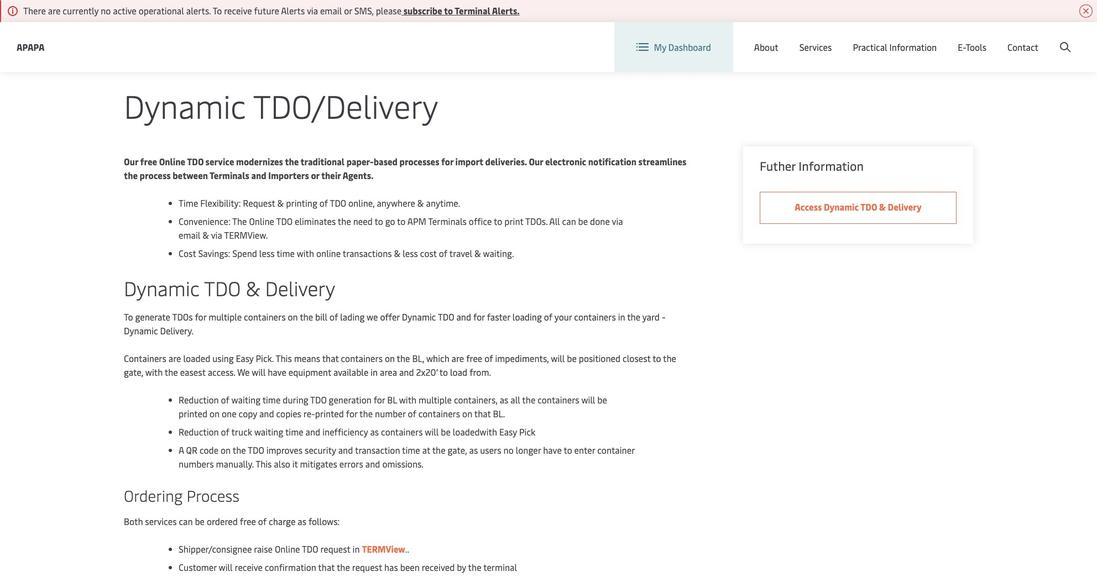 Task type: describe. For each thing, give the bounding box(es) containing it.
has
[[384, 561, 398, 573]]

online for raise
[[275, 543, 300, 555]]

received
[[422, 561, 455, 573]]

online
[[316, 247, 341, 259]]

free inside our free online tdo service modernizes the traditional paper-based processes for import deliveries. our electronic notification streamlines the process between terminals and importers or their agents.
[[140, 155, 157, 168]]

this inside a qr code on the tdo improves security and transaction time at the gate, as users no longer have to enter container numbers manually. this also it mitigates errors and omissions.
[[256, 458, 272, 470]]

we
[[237, 366, 250, 378]]

tools
[[966, 41, 986, 53]]

waiting inside reduction of waiting time during tdo generation for bl with multiple containers, as all the containers will be printed on one copy and copies re-printed for the number of containers on that bl.
[[231, 394, 260, 406]]

on inside to generate tdos for multiple containers on the bill of lading we offer dynamic tdo and for faster loading of your containers in the yard - dynamic delivery.
[[288, 311, 298, 323]]

load
[[450, 366, 467, 378]]

free inside the 'containers are loaded using easy pick. this means that containers on the bl, which are free of impediments, will be positioned closest to the gate, with the easest access. we will have equipment available in area and 2x20' to load from.'
[[466, 352, 482, 364]]

electronic
[[545, 155, 586, 168]]

in inside to generate tdos for multiple containers on the bill of lading we offer dynamic tdo and for faster loading of your containers in the yard - dynamic delivery.
[[618, 311, 625, 323]]

the right at at the bottom left of page
[[432, 444, 445, 456]]

request
[[243, 197, 275, 209]]

subscribe
[[403, 4, 442, 17]]

0 vertical spatial with
[[297, 247, 314, 259]]

practical information
[[853, 41, 937, 53]]

flexibility:
[[200, 197, 241, 209]]

reduction of waiting time during tdo generation for bl with multiple containers, as all the containers will be printed on one copy and copies re-printed for the number of containers on that bl.
[[179, 394, 607, 420]]

delivery.
[[160, 325, 194, 337]]

travel
[[449, 247, 472, 259]]

to right closest
[[653, 352, 661, 364]]

for inside our free online tdo service modernizes the traditional paper-based processes for import deliveries. our electronic notification streamlines the process between terminals and importers or their agents.
[[441, 155, 453, 168]]

means
[[294, 352, 320, 364]]

cost savings: spend less time with online transactions & less cost of travel & waiting.
[[179, 247, 516, 259]]

2 vertical spatial that
[[318, 561, 335, 573]]

with inside the 'containers are loaded using easy pick. this means that containers on the bl, which are free of impediments, will be positioned closest to the gate, with the easest access. we will have equipment available in area and 2x20' to load from.'
[[145, 366, 163, 378]]

and down re-
[[306, 426, 320, 438]]

cost
[[179, 247, 196, 259]]

sms,
[[354, 4, 374, 17]]

as up transaction
[[370, 426, 379, 438]]

of up eliminates
[[319, 197, 328, 209]]

it
[[292, 458, 298, 470]]

0 vertical spatial or
[[344, 4, 352, 17]]

traditional
[[301, 155, 345, 168]]

be left loadedwith
[[441, 426, 451, 438]]

time inside reduction of waiting time during tdo generation for bl with multiple containers, as all the containers will be printed on one copy and copies re-printed for the number of containers on that bl.
[[262, 394, 281, 406]]

have inside a qr code on the tdo improves security and transaction time at the gate, as users no longer have to enter container numbers manually. this also it mitigates errors and omissions.
[[543, 444, 562, 456]]

bl.
[[493, 408, 505, 420]]

modernizes
[[236, 155, 283, 168]]

0 vertical spatial email
[[320, 4, 342, 17]]

reduction for reduction of truck waiting time and inefficiency as containers will be loadedwith easy pick
[[179, 426, 219, 438]]

be left ordered
[[195, 515, 205, 528]]

& inside convenience: the online tdo eliminates the need to go to apm terminals office to print tdos. all can be done via email & via termview.
[[203, 229, 209, 241]]

the left easest
[[165, 366, 178, 378]]

based
[[374, 155, 398, 168]]

shipper/consignee
[[179, 543, 252, 555]]

containers up the pick.
[[244, 311, 286, 323]]

your
[[554, 311, 572, 323]]

easest
[[180, 366, 206, 378]]

0 horizontal spatial delivery
[[265, 274, 335, 301]]

to left the go
[[375, 215, 383, 227]]

by
[[457, 561, 466, 573]]

will inside reduction of waiting time during tdo generation for bl with multiple containers, as all the containers will be printed on one copy and copies re-printed for the number of containers on that bl.
[[581, 394, 595, 406]]

anywhere
[[377, 197, 415, 209]]

both services can be ordered free of charge as follows:
[[124, 515, 340, 528]]

offer
[[380, 311, 400, 323]]

be inside the 'containers are loaded using easy pick. this means that containers on the bl, which are free of impediments, will be positioned closest to the gate, with the easest access. we will have equipment available in area and 2x20' to load from.'
[[567, 352, 577, 364]]

will right the impediments,
[[551, 352, 565, 364]]

alerts.
[[186, 4, 211, 17]]

of up one
[[221, 394, 229, 406]]

0 horizontal spatial request
[[320, 543, 350, 555]]

2 horizontal spatial are
[[452, 352, 464, 364]]

loaded
[[183, 352, 210, 364]]

tdo inside our free online tdo service modernizes the traditional paper-based processes for import deliveries. our electronic notification streamlines the process between terminals and importers or their agents.
[[187, 155, 204, 168]]

a qr code on the tdo improves security and transaction time at the gate, as users no longer have to enter container numbers manually. this also it mitigates errors and omissions.
[[179, 444, 635, 470]]

the left the yard
[[627, 311, 640, 323]]

go
[[385, 215, 395, 227]]

are for there
[[48, 4, 61, 17]]

services
[[799, 41, 832, 53]]

the up the importers
[[285, 155, 299, 168]]

currently
[[63, 4, 99, 17]]

termview.
[[224, 229, 268, 241]]

tdos.
[[525, 215, 548, 227]]

the up manually.
[[233, 444, 246, 456]]

inefficiency
[[322, 426, 368, 438]]

futher
[[760, 158, 796, 174]]

copies
[[276, 408, 301, 420]]

to left print
[[494, 215, 502, 227]]

done
[[590, 215, 610, 227]]

both
[[124, 515, 143, 528]]

0 vertical spatial via
[[307, 4, 318, 17]]

and down transaction
[[365, 458, 380, 470]]

tdo inside a qr code on the tdo improves security and transaction time at the gate, as users no longer have to enter container numbers manually. this also it mitigates errors and omissions.
[[248, 444, 264, 456]]

0 horizontal spatial in
[[353, 543, 360, 555]]

to left terminal
[[444, 4, 453, 17]]

terminal
[[483, 561, 517, 573]]

time down copies
[[285, 426, 303, 438]]

during
[[283, 394, 308, 406]]

the left bl,
[[397, 352, 410, 364]]

been
[[400, 561, 420, 573]]

access
[[795, 201, 822, 213]]

between
[[173, 169, 208, 181]]

0 vertical spatial no
[[101, 4, 111, 17]]

subscribe to terminal alerts. link
[[401, 4, 520, 17]]

2 printed from the left
[[315, 408, 344, 420]]

in inside the 'containers are loaded using easy pick. this means that containers on the bl, which are free of impediments, will be positioned closest to the gate, with the easest access. we will have equipment available in area and 2x20' to load from.'
[[371, 366, 378, 378]]

and up errors
[[338, 444, 353, 456]]

no inside a qr code on the tdo improves security and transaction time at the gate, as users no longer have to enter container numbers manually. this also it mitigates errors and omissions.
[[503, 444, 514, 456]]

to inside to generate tdos for multiple containers on the bill of lading we offer dynamic tdo and for faster loading of your containers in the yard - dynamic delivery.
[[124, 311, 133, 323]]

on left one
[[210, 408, 220, 420]]

this inside the 'containers are loaded using easy pick. this means that containers on the bl, which are free of impediments, will be positioned closest to the gate, with the easest access. we will have equipment available in area and 2x20' to load from.'
[[276, 352, 292, 364]]

1 vertical spatial receive
[[235, 561, 263, 573]]

that inside reduction of waiting time during tdo generation for bl with multiple containers, as all the containers will be printed on one copy and copies re-printed for the number of containers on that bl.
[[474, 408, 491, 420]]

the up the reduction of truck waiting time and inefficiency as containers will be loadedwith easy pick
[[359, 408, 373, 420]]

bl,
[[412, 352, 424, 364]]

anytime.
[[426, 197, 460, 209]]

easy inside the 'containers are loaded using easy pick. this means that containers on the bl, which are free of impediments, will be positioned closest to the gate, with the easest access. we will have equipment available in area and 2x20' to load from.'
[[236, 352, 254, 364]]

my dashboard button
[[636, 22, 711, 72]]

cost
[[420, 247, 437, 259]]

to inside a qr code on the tdo improves security and transaction time at the gate, as users no longer have to enter container numbers manually. this also it mitigates errors and omissions.
[[564, 444, 572, 456]]

have inside the 'containers are loaded using easy pick. this means that containers on the bl, which are free of impediments, will be positioned closest to the gate, with the easest access. we will have equipment available in area and 2x20' to load from.'
[[268, 366, 286, 378]]

available
[[333, 366, 368, 378]]

from.
[[470, 366, 491, 378]]

containers right all
[[538, 394, 579, 406]]

containers right your
[[574, 311, 616, 323]]

apm
[[407, 215, 426, 227]]

for down generation
[[346, 408, 358, 420]]

for left faster
[[473, 311, 485, 323]]

gate, inside the 'containers are loaded using easy pick. this means that containers on the bl, which are free of impediments, will be positioned closest to the gate, with the easest access. we will have equipment available in area and 2x20' to load from.'
[[124, 366, 143, 378]]

the left process
[[124, 169, 138, 181]]

1 printed from the left
[[179, 408, 207, 420]]

terminals inside our free online tdo service modernizes the traditional paper-based processes for import deliveries. our electronic notification streamlines the process between terminals and importers or their agents.
[[210, 169, 249, 181]]

close alert image
[[1079, 4, 1093, 18]]

login / create account link
[[966, 22, 1076, 55]]

containers down number
[[381, 426, 423, 438]]

containers
[[124, 352, 166, 364]]

to generate tdos for multiple containers on the bill of lading we offer dynamic tdo and for faster loading of your containers in the yard - dynamic delivery.
[[124, 311, 665, 337]]

faster
[[487, 311, 510, 323]]

access.
[[208, 366, 235, 378]]

spend
[[232, 247, 257, 259]]

for left the "bl"
[[374, 394, 385, 406]]

longer
[[516, 444, 541, 456]]

area
[[380, 366, 397, 378]]

on inside the 'containers are loaded using easy pick. this means that containers on the bl, which are free of impediments, will be positioned closest to the gate, with the easest access. we will have equipment available in area and 2x20' to load from.'
[[385, 352, 395, 364]]

streamlines
[[638, 155, 686, 168]]

of left your
[[544, 311, 552, 323]]

create
[[1016, 32, 1042, 45]]

will down the shipper/consignee
[[219, 561, 233, 573]]

all
[[511, 394, 520, 406]]

0 vertical spatial receive
[[224, 4, 252, 17]]

be inside reduction of waiting time during tdo generation for bl with multiple containers, as all the containers will be printed on one copy and copies re-printed for the number of containers on that bl.
[[597, 394, 607, 406]]

yard
[[642, 311, 660, 323]]

contact
[[1007, 41, 1038, 53]]

improves
[[266, 444, 303, 456]]

manually.
[[216, 458, 254, 470]]

of left truck
[[221, 426, 229, 438]]

containers inside the 'containers are loaded using easy pick. this means that containers on the bl, which are free of impediments, will be positioned closest to the gate, with the easest access. we will have equipment available in area and 2x20' to load from.'
[[341, 352, 383, 364]]

of right bill
[[330, 311, 338, 323]]

impediments,
[[495, 352, 549, 364]]

also
[[274, 458, 290, 470]]

future
[[254, 4, 279, 17]]

a
[[179, 444, 184, 456]]

tdos
[[172, 311, 193, 323]]



Task type: vqa. For each thing, say whether or not it's contained in the screenshot.
login / create account link
yes



Task type: locate. For each thing, give the bounding box(es) containing it.
printing
[[286, 197, 317, 209]]

practical information button
[[853, 22, 937, 72]]

notification
[[588, 155, 636, 168]]

email up cost
[[179, 229, 200, 241]]

0 horizontal spatial free
[[140, 155, 157, 168]]

the right closest
[[663, 352, 676, 364]]

transactions
[[343, 247, 392, 259]]

0 vertical spatial waiting
[[231, 394, 260, 406]]

can right services
[[179, 515, 193, 528]]

easy left the pick
[[499, 426, 517, 438]]

0 horizontal spatial are
[[48, 4, 61, 17]]

in left the yard
[[618, 311, 625, 323]]

tdo
[[187, 155, 204, 168], [330, 197, 346, 209], [860, 201, 877, 213], [276, 215, 293, 227], [204, 274, 241, 301], [438, 311, 454, 323], [310, 394, 327, 406], [248, 444, 264, 456], [302, 543, 318, 555]]

there
[[23, 4, 46, 17]]

waiting up improves
[[254, 426, 283, 438]]

login / create account
[[987, 32, 1076, 45]]

via
[[307, 4, 318, 17], [612, 215, 623, 227], [211, 229, 222, 241]]

and left faster
[[456, 311, 471, 323]]

1 vertical spatial request
[[352, 561, 382, 573]]

1 vertical spatial can
[[179, 515, 193, 528]]

time inside a qr code on the tdo improves security and transaction time at the gate, as users no longer have to enter container numbers manually. this also it mitigates errors and omissions.
[[402, 444, 420, 456]]

agents.
[[343, 169, 373, 181]]

1 horizontal spatial to
[[213, 4, 222, 17]]

&
[[277, 197, 284, 209], [417, 197, 424, 209], [879, 201, 886, 213], [203, 229, 209, 241], [394, 247, 401, 259], [474, 247, 481, 259], [246, 274, 260, 301]]

online down request
[[249, 215, 274, 227]]

1 horizontal spatial no
[[503, 444, 514, 456]]

in up customer will receive confirmation that the request has been received by the terminal
[[353, 543, 360, 555]]

multiple inside to generate tdos for multiple containers on the bill of lading we offer dynamic tdo and for faster loading of your containers in the yard - dynamic delivery.
[[209, 311, 242, 323]]

0 horizontal spatial our
[[124, 155, 138, 168]]

of left charge
[[258, 515, 267, 528]]

0 horizontal spatial terminals
[[210, 169, 249, 181]]

free right ordered
[[240, 515, 256, 528]]

1 horizontal spatial multiple
[[419, 394, 452, 406]]

1 vertical spatial terminals
[[428, 215, 467, 227]]

waiting up copy
[[231, 394, 260, 406]]

account
[[1043, 32, 1076, 45]]

services
[[145, 515, 177, 528]]

1 vertical spatial reduction
[[179, 426, 219, 438]]

about button
[[754, 22, 778, 72]]

time left at at the bottom left of page
[[402, 444, 420, 456]]

2 horizontal spatial via
[[612, 215, 623, 227]]

1 vertical spatial that
[[474, 408, 491, 420]]

e-tools button
[[958, 22, 986, 72]]

will up at at the bottom left of page
[[425, 426, 439, 438]]

online for free
[[159, 155, 185, 168]]

and right copy
[[259, 408, 274, 420]]

gate,
[[124, 366, 143, 378], [448, 444, 467, 456]]

1 horizontal spatial are
[[169, 352, 181, 364]]

tdo inside reduction of waiting time during tdo generation for bl with multiple containers, as all the containers will be printed on one copy and copies re-printed for the number of containers on that bl.
[[310, 394, 327, 406]]

with down containers
[[145, 366, 163, 378]]

0 vertical spatial delivery
[[888, 201, 922, 213]]

can right all
[[562, 215, 576, 227]]

1 less from the left
[[259, 247, 275, 259]]

location
[[814, 32, 848, 44]]

receive left the future
[[224, 4, 252, 17]]

e-tools
[[958, 41, 986, 53]]

0 vertical spatial free
[[140, 155, 157, 168]]

savings:
[[198, 247, 230, 259]]

there are currently no active operational alerts. to receive future alerts via email or sms, please subscribe to terminal alerts.
[[23, 4, 520, 17]]

reduction
[[179, 394, 219, 406], [179, 426, 219, 438]]

0 vertical spatial gate,
[[124, 366, 143, 378]]

2 vertical spatial online
[[275, 543, 300, 555]]

customer
[[179, 561, 217, 573]]

as left users
[[469, 444, 478, 456]]

the left has in the left bottom of the page
[[337, 561, 350, 573]]

the left bill
[[300, 311, 313, 323]]

positioned
[[579, 352, 621, 364]]

practical
[[853, 41, 887, 53]]

information for futher information
[[799, 158, 864, 174]]

via right alerts
[[307, 4, 318, 17]]

email inside convenience: the online tdo eliminates the need to go to apm terminals office to print tdos. all can be done via email & via termview.
[[179, 229, 200, 241]]

will down the pick.
[[252, 366, 266, 378]]

reduction up the qr
[[179, 426, 219, 438]]

code
[[200, 444, 219, 456]]

receive down raise
[[235, 561, 263, 573]]

of up from.
[[484, 352, 493, 364]]

terminals down service
[[210, 169, 249, 181]]

0 horizontal spatial no
[[101, 4, 111, 17]]

we
[[367, 311, 378, 323]]

2 horizontal spatial free
[[466, 352, 482, 364]]

1 vertical spatial multiple
[[419, 394, 452, 406]]

for left the import
[[441, 155, 453, 168]]

tdo inside convenience: the online tdo eliminates the need to go to apm terminals office to print tdos. all can be done via email & via termview.
[[276, 215, 293, 227]]

1 horizontal spatial delivery
[[888, 201, 922, 213]]

1 horizontal spatial via
[[307, 4, 318, 17]]

1 horizontal spatial gate,
[[448, 444, 467, 456]]

of right cost
[[439, 247, 447, 259]]

be left positioned
[[567, 352, 577, 364]]

1 vertical spatial via
[[612, 215, 623, 227]]

time
[[179, 197, 198, 209]]

1 horizontal spatial with
[[297, 247, 314, 259]]

0 vertical spatial in
[[618, 311, 625, 323]]

no right users
[[503, 444, 514, 456]]

2 vertical spatial via
[[211, 229, 222, 241]]

1 horizontal spatial our
[[529, 155, 543, 168]]

closest
[[623, 352, 651, 364]]

0 horizontal spatial with
[[145, 366, 163, 378]]

and inside reduction of waiting time during tdo generation for bl with multiple containers, as all the containers will be printed on one copy and copies re-printed for the number of containers on that bl.
[[259, 408, 274, 420]]

reduction down easest
[[179, 394, 219, 406]]

2 vertical spatial in
[[353, 543, 360, 555]]

1 horizontal spatial or
[[344, 4, 352, 17]]

follows:
[[308, 515, 340, 528]]

0 vertical spatial can
[[562, 215, 576, 227]]

no left active
[[101, 4, 111, 17]]

1 horizontal spatial in
[[371, 366, 378, 378]]

1 horizontal spatial terminals
[[428, 215, 467, 227]]

in left area
[[371, 366, 378, 378]]

0 horizontal spatial gate,
[[124, 366, 143, 378]]

0 horizontal spatial printed
[[179, 408, 207, 420]]

that down containers, at bottom
[[474, 408, 491, 420]]

2 vertical spatial with
[[399, 394, 416, 406]]

loading
[[512, 311, 542, 323]]

containers are loaded using easy pick. this means that containers on the bl, which are free of impediments, will be positioned closest to the gate, with the easest access. we will have equipment available in area and 2x20' to load from.
[[124, 352, 676, 378]]

0 horizontal spatial multiple
[[209, 311, 242, 323]]

1 vertical spatial waiting
[[254, 426, 283, 438]]

online up confirmation in the bottom of the page
[[275, 543, 300, 555]]

less left cost
[[403, 247, 418, 259]]

2 less from the left
[[403, 247, 418, 259]]

loadedwith
[[453, 426, 497, 438]]

0 vertical spatial have
[[268, 366, 286, 378]]

omissions.
[[382, 458, 424, 470]]

one
[[222, 408, 236, 420]]

0 vertical spatial information
[[889, 41, 937, 53]]

or inside our free online tdo service modernizes the traditional paper-based processes for import deliveries. our electronic notification streamlines the process between terminals and importers or their agents.
[[311, 169, 319, 181]]

security
[[305, 444, 336, 456]]

or left sms,
[[344, 4, 352, 17]]

that right 'means' at the bottom
[[322, 352, 339, 364]]

0 horizontal spatial this
[[256, 458, 272, 470]]

errors
[[339, 458, 363, 470]]

1 vertical spatial gate,
[[448, 444, 467, 456]]

2 vertical spatial free
[[240, 515, 256, 528]]

gate, inside a qr code on the tdo improves security and transaction time at the gate, as users no longer have to enter container numbers manually. this also it mitigates errors and omissions.
[[448, 444, 467, 456]]

1 horizontal spatial this
[[276, 352, 292, 364]]

containers up at at the bottom left of page
[[418, 408, 460, 420]]

1 vertical spatial have
[[543, 444, 562, 456]]

that
[[322, 352, 339, 364], [474, 408, 491, 420], [318, 561, 335, 573]]

1 vertical spatial delivery
[[265, 274, 335, 301]]

0 horizontal spatial can
[[179, 515, 193, 528]]

1 horizontal spatial can
[[562, 215, 576, 227]]

need
[[353, 215, 373, 227]]

less right spend
[[259, 247, 275, 259]]

as inside reduction of waiting time during tdo generation for bl with multiple containers, as all the containers will be printed on one copy and copies re-printed for the number of containers on that bl.
[[500, 394, 508, 406]]

the inside convenience: the online tdo eliminates the need to go to apm terminals office to print tdos. all can be done via email & via termview.
[[338, 215, 351, 227]]

and inside the 'containers are loaded using easy pick. this means that containers on the bl, which are free of impediments, will be positioned closest to the gate, with the easest access. we will have equipment available in area and 2x20' to load from.'
[[399, 366, 414, 378]]

users
[[480, 444, 501, 456]]

printed
[[179, 408, 207, 420], [315, 408, 344, 420]]

online for the
[[249, 215, 274, 227]]

can
[[562, 215, 576, 227], [179, 515, 193, 528]]

terminals inside convenience: the online tdo eliminates the need to go to apm terminals office to print tdos. all can be done via email & via termview.
[[428, 215, 467, 227]]

2 our from the left
[[529, 155, 543, 168]]

2 reduction from the top
[[179, 426, 219, 438]]

1 vertical spatial email
[[179, 229, 200, 241]]

1 horizontal spatial information
[[889, 41, 937, 53]]

print
[[504, 215, 523, 227]]

1 vertical spatial or
[[311, 169, 319, 181]]

this right the pick.
[[276, 352, 292, 364]]

can inside convenience: the online tdo eliminates the need to go to apm terminals office to print tdos. all can be done via email & via termview.
[[562, 215, 576, 227]]

1 horizontal spatial request
[[352, 561, 382, 573]]

1 reduction from the top
[[179, 394, 219, 406]]

for right tdos
[[195, 311, 206, 323]]

to
[[444, 4, 453, 17], [375, 215, 383, 227], [397, 215, 406, 227], [494, 215, 502, 227], [653, 352, 661, 364], [439, 366, 448, 378], [564, 444, 572, 456]]

0 horizontal spatial have
[[268, 366, 286, 378]]

confirmation
[[265, 561, 316, 573]]

online up process
[[159, 155, 185, 168]]

waiting
[[231, 394, 260, 406], [254, 426, 283, 438]]

2 horizontal spatial in
[[618, 311, 625, 323]]

request left has in the left bottom of the page
[[352, 561, 382, 573]]

information for practical information
[[889, 41, 937, 53]]

all
[[549, 215, 560, 227]]

pick.
[[256, 352, 274, 364]]

on
[[288, 311, 298, 323], [385, 352, 395, 364], [210, 408, 220, 420], [462, 408, 472, 420], [221, 444, 231, 456]]

to right alerts. at the left of the page
[[213, 4, 222, 17]]

printed up inefficiency
[[315, 408, 344, 420]]

0 horizontal spatial email
[[179, 229, 200, 241]]

this
[[276, 352, 292, 364], [256, 458, 272, 470]]

0 horizontal spatial information
[[799, 158, 864, 174]]

0 vertical spatial that
[[322, 352, 339, 364]]

my dashboard
[[654, 41, 711, 53]]

multiple inside reduction of waiting time during tdo generation for bl with multiple containers, as all the containers will be printed on one copy and copies re-printed for the number of containers on that bl.
[[419, 394, 452, 406]]

of right number
[[408, 408, 416, 420]]

and inside to generate tdos for multiple containers on the bill of lading we offer dynamic tdo and for faster loading of your containers in the yard - dynamic delivery.
[[456, 311, 471, 323]]

and inside our free online tdo service modernizes the traditional paper-based processes for import deliveries. our electronic notification streamlines the process between terminals and importers or their agents.
[[251, 169, 266, 181]]

0 vertical spatial reduction
[[179, 394, 219, 406]]

information
[[889, 41, 937, 53], [799, 158, 864, 174]]

2 horizontal spatial with
[[399, 394, 416, 406]]

0 vertical spatial multiple
[[209, 311, 242, 323]]

to left generate
[[124, 311, 133, 323]]

switch location button
[[768, 32, 848, 44]]

1 horizontal spatial email
[[320, 4, 342, 17]]

/
[[1010, 32, 1014, 45]]

waiting.
[[483, 247, 514, 259]]

1 vertical spatial information
[[799, 158, 864, 174]]

via right done
[[612, 215, 623, 227]]

tdo inside to generate tdos for multiple containers on the bill of lading we offer dynamic tdo and for faster loading of your containers in the yard - dynamic delivery.
[[438, 311, 454, 323]]

easy
[[236, 352, 254, 364], [499, 426, 517, 438]]

reduction inside reduction of waiting time during tdo generation for bl with multiple containers, as all the containers will be printed on one copy and copies re-printed for the number of containers on that bl.
[[179, 394, 219, 406]]

active
[[113, 4, 136, 17]]

online inside convenience: the online tdo eliminates the need to go to apm terminals office to print tdos. all can be done via email & via termview.
[[249, 215, 274, 227]]

process
[[187, 485, 239, 506]]

time right spend
[[277, 247, 295, 259]]

1 vertical spatial online
[[249, 215, 274, 227]]

1 vertical spatial free
[[466, 352, 482, 364]]

pick
[[519, 426, 535, 438]]

operational
[[139, 4, 184, 17]]

have right longer
[[543, 444, 562, 456]]

time up copies
[[262, 394, 281, 406]]

via down the convenience:
[[211, 229, 222, 241]]

and down modernizes
[[251, 169, 266, 181]]

1 horizontal spatial easy
[[499, 426, 517, 438]]

with left online
[[297, 247, 314, 259]]

1 vertical spatial no
[[503, 444, 514, 456]]

menu
[[911, 32, 934, 45]]

the
[[232, 215, 247, 227]]

email
[[320, 4, 342, 17], [179, 229, 200, 241]]

copy
[[239, 408, 257, 420]]

to right the go
[[397, 215, 406, 227]]

0 vertical spatial terminals
[[210, 169, 249, 181]]

on up manually.
[[221, 444, 231, 456]]

to left the enter
[[564, 444, 572, 456]]

mitigates
[[300, 458, 337, 470]]

1 our from the left
[[124, 155, 138, 168]]

1 vertical spatial this
[[256, 458, 272, 470]]

be inside convenience: the online tdo eliminates the need to go to apm terminals office to print tdos. all can be done via email & via termview.
[[578, 215, 588, 227]]

0 vertical spatial online
[[159, 155, 185, 168]]

have down the pick.
[[268, 366, 286, 378]]

1 vertical spatial easy
[[499, 426, 517, 438]]

re-
[[303, 408, 315, 420]]

containers up available
[[341, 352, 383, 364]]

gate, down loadedwith
[[448, 444, 467, 456]]

0 horizontal spatial easy
[[236, 352, 254, 364]]

as left all
[[500, 394, 508, 406]]

for
[[441, 155, 453, 168], [195, 311, 206, 323], [473, 311, 485, 323], [374, 394, 385, 406], [346, 408, 358, 420]]

information inside dropdown button
[[889, 41, 937, 53]]

please
[[376, 4, 401, 17]]

ordering
[[124, 485, 183, 506]]

are left loaded
[[169, 352, 181, 364]]

online
[[159, 155, 185, 168], [249, 215, 274, 227], [275, 543, 300, 555]]

0 horizontal spatial to
[[124, 311, 133, 323]]

containers,
[[454, 394, 498, 406]]

0 horizontal spatial via
[[211, 229, 222, 241]]

barge berthing apm terminals apapa, nigeria image
[[0, 0, 1097, 44]]

easy up we
[[236, 352, 254, 364]]

online,
[[348, 197, 375, 209]]

on down containers, at bottom
[[462, 408, 472, 420]]

1 horizontal spatial less
[[403, 247, 418, 259]]

tdo/delivery
[[253, 83, 438, 127]]

with inside reduction of waiting time during tdo generation for bl with multiple containers, as all the containers will be printed on one copy and copies re-printed for the number of containers on that bl.
[[399, 394, 416, 406]]

the right by
[[468, 561, 481, 573]]

office
[[469, 215, 492, 227]]

are up load at the left of page
[[452, 352, 464, 364]]

paper-
[[346, 155, 374, 168]]

be down positioned
[[597, 394, 607, 406]]

online inside our free online tdo service modernizes the traditional paper-based processes for import deliveries. our electronic notification streamlines the process between terminals and importers or their agents.
[[159, 155, 185, 168]]

terminals down the anytime. at the top of page
[[428, 215, 467, 227]]

ordered
[[207, 515, 238, 528]]

request
[[320, 543, 350, 555], [352, 561, 382, 573]]

1 vertical spatial to
[[124, 311, 133, 323]]

0 vertical spatial easy
[[236, 352, 254, 364]]

on inside a qr code on the tdo improves security and transaction time at the gate, as users no longer have to enter container numbers manually. this also it mitigates errors and omissions.
[[221, 444, 231, 456]]

on left bill
[[288, 311, 298, 323]]

raise
[[254, 543, 273, 555]]

0 vertical spatial request
[[320, 543, 350, 555]]

and down bl,
[[399, 366, 414, 378]]

to left load at the left of page
[[439, 366, 448, 378]]

time flexibility: request & printing of tdo online, anywhere & anytime.
[[179, 197, 460, 209]]

as right charge
[[298, 515, 306, 528]]

0 horizontal spatial or
[[311, 169, 319, 181]]

free
[[140, 155, 157, 168], [466, 352, 482, 364], [240, 515, 256, 528]]

the
[[285, 155, 299, 168], [124, 169, 138, 181], [338, 215, 351, 227], [300, 311, 313, 323], [627, 311, 640, 323], [397, 352, 410, 364], [663, 352, 676, 364], [165, 366, 178, 378], [522, 394, 535, 406], [359, 408, 373, 420], [233, 444, 246, 456], [432, 444, 445, 456], [337, 561, 350, 573], [468, 561, 481, 573]]

as inside a qr code on the tdo improves security and transaction time at the gate, as users no longer have to enter container numbers manually. this also it mitigates errors and omissions.
[[469, 444, 478, 456]]

1 vertical spatial in
[[371, 366, 378, 378]]

reduction for reduction of waiting time during tdo generation for bl with multiple containers, as all the containers will be printed on one copy and copies re-printed for the number of containers on that bl.
[[179, 394, 219, 406]]

0 vertical spatial this
[[276, 352, 292, 364]]

my
[[654, 41, 666, 53]]

1 horizontal spatial have
[[543, 444, 562, 456]]

1 horizontal spatial printed
[[315, 408, 344, 420]]

transaction
[[355, 444, 400, 456]]

free up process
[[140, 155, 157, 168]]

the left the need
[[338, 215, 351, 227]]

request up customer will receive confirmation that the request has been received by the terminal
[[320, 543, 350, 555]]

are for containers
[[169, 352, 181, 364]]

1 horizontal spatial free
[[240, 515, 256, 528]]

the right all
[[522, 394, 535, 406]]

0 horizontal spatial less
[[259, 247, 275, 259]]

of inside the 'containers are loaded using easy pick. this means that containers on the bl, which are free of impediments, will be positioned closest to the gate, with the easest access. we will have equipment available in area and 2x20' to load from.'
[[484, 352, 493, 364]]

that inside the 'containers are loaded using easy pick. this means that containers on the bl, which are free of impediments, will be positioned closest to the gate, with the easest access. we will have equipment available in area and 2x20' to load from.'
[[322, 352, 339, 364]]

0 vertical spatial to
[[213, 4, 222, 17]]

1 vertical spatial with
[[145, 366, 163, 378]]



